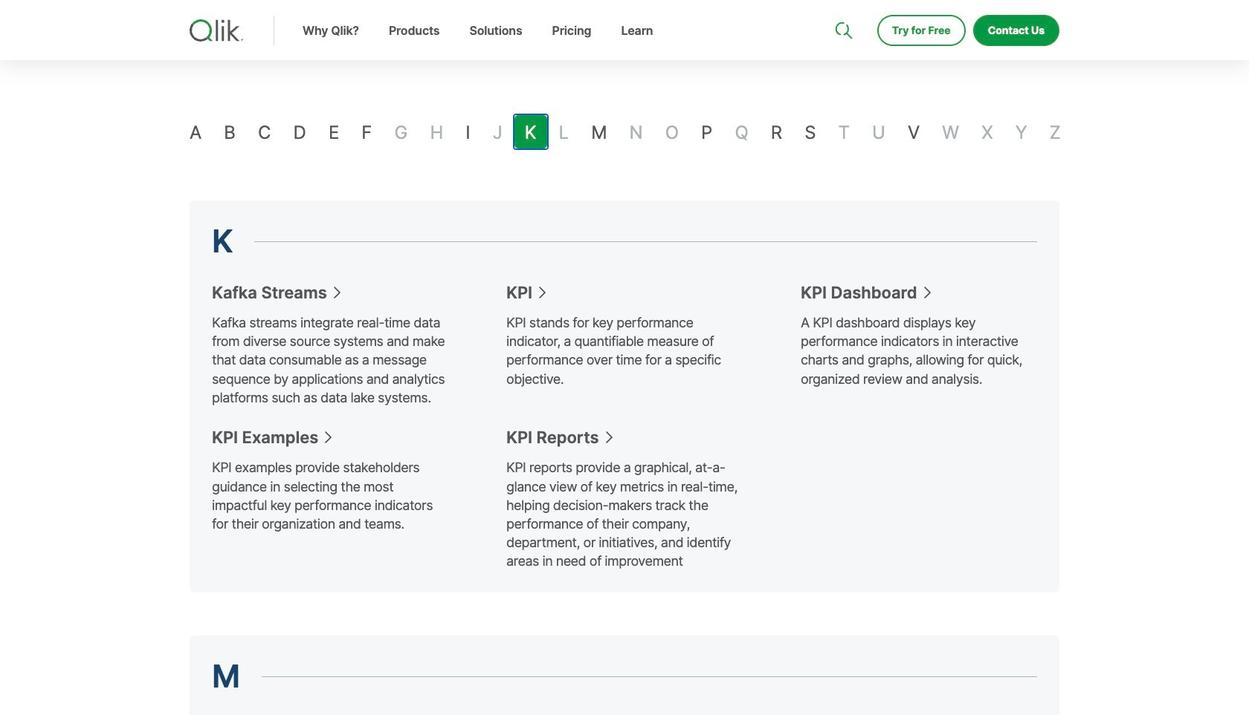 Task type: locate. For each thing, give the bounding box(es) containing it.
company image
[[923, 0, 934, 12]]

support image
[[836, 0, 848, 12]]



Task type: describe. For each thing, give the bounding box(es) containing it.
qlik image
[[190, 19, 243, 42]]

login image
[[1012, 0, 1024, 12]]



Task type: vqa. For each thing, say whether or not it's contained in the screenshot.
Login image on the top right of page
yes



